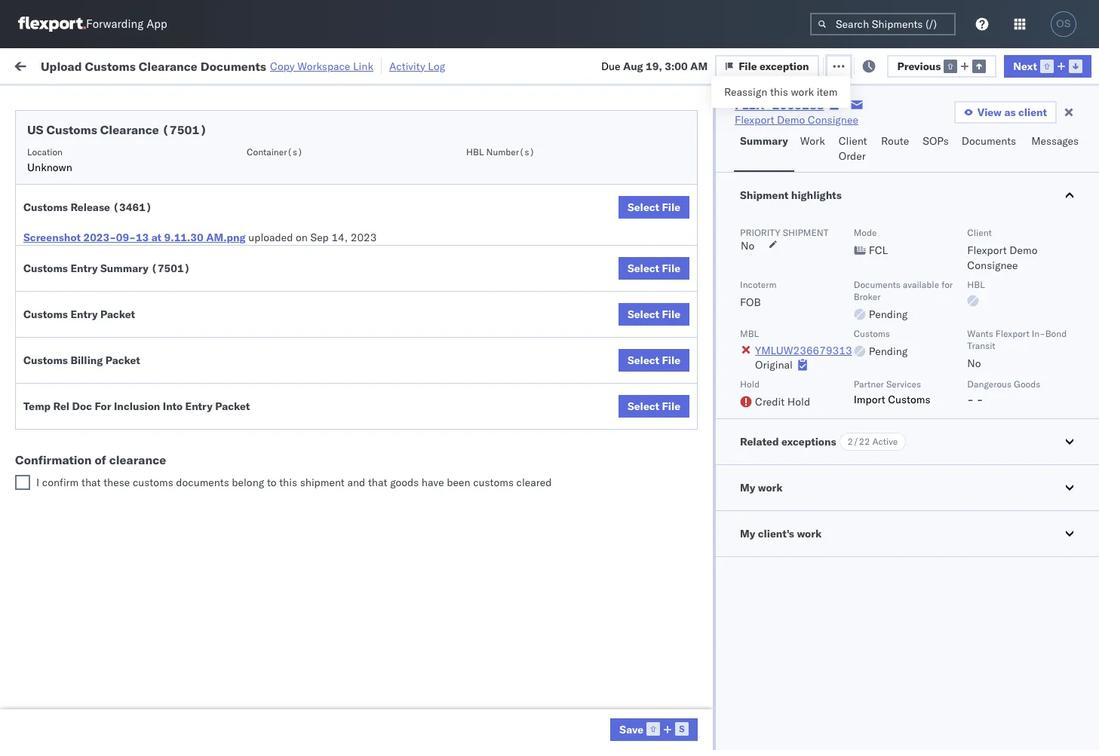 Task type: locate. For each thing, give the bounding box(es) containing it.
confirm inside confirm pickup from rotterdam, netherlands
[[35, 707, 73, 721]]

schedule delivery appointment link up the for
[[35, 382, 186, 397]]

1 horizontal spatial demo
[[1010, 244, 1038, 257]]

container numbers
[[930, 117, 970, 140]]

order
[[839, 149, 866, 163]]

2 vertical spatial clearance
[[117, 309, 165, 323]]

consignee inside the flexport demo consignee link
[[808, 113, 859, 127]]

4 ocean fcl from the top
[[462, 317, 515, 331]]

hbl number(s)
[[466, 146, 535, 158]]

my inside button
[[740, 481, 756, 495]]

2:59 up the 2:00
[[243, 284, 266, 298]]

edt,
[[288, 151, 312, 165], [288, 184, 312, 198], [288, 218, 312, 231], [288, 251, 312, 264], [288, 284, 312, 298]]

from for third schedule pickup from los angeles, ca button from the bottom
[[117, 276, 139, 289]]

fcl for upload customs clearance documents button
[[495, 317, 515, 331]]

pickup inside the confirm pickup from los angeles, ca
[[76, 409, 109, 422]]

2 lagerfeld from the top
[[809, 550, 854, 563]]

1 horizontal spatial client
[[968, 227, 992, 238]]

5 integration from the top
[[658, 682, 710, 696]]

1 schedule delivery appointment link from the top
[[35, 150, 186, 165]]

my work up filtered by:
[[15, 55, 82, 76]]

my up the filtered
[[15, 55, 39, 76]]

exception down "search shipments (/)" text box
[[862, 58, 912, 72]]

2 hlxu6269489, from the top
[[1010, 217, 1087, 231]]

3 select from the top
[[628, 308, 660, 321]]

4 flex-1846748 from the top
[[833, 251, 911, 264]]

0 vertical spatial pending
[[869, 308, 908, 321]]

schedule for 1st schedule delivery appointment button from the top of the page
[[35, 151, 79, 164]]

0 horizontal spatial shipment
[[300, 476, 345, 490]]

work left id
[[800, 134, 825, 148]]

1 test123456 from the top
[[1028, 184, 1091, 198]]

appointment for 1st schedule delivery appointment button from the top of the page's schedule delivery appointment link
[[124, 151, 186, 164]]

pickup for the confirm pickup from los angeles, ca button
[[76, 409, 109, 422]]

num
[[1083, 123, 1099, 134]]

entry up customs billing packet
[[71, 308, 98, 321]]

2 lhuu7894563, uetu5238478 from the top
[[930, 383, 1084, 397]]

track
[[385, 58, 409, 72]]

2:59 am est, jan 13, 2023
[[243, 483, 378, 497]]

workspace
[[297, 59, 350, 73]]

fcl
[[495, 151, 515, 165], [495, 184, 515, 198], [869, 244, 888, 257], [495, 284, 515, 298], [495, 317, 515, 331], [495, 384, 515, 397], [495, 417, 515, 430], [495, 483, 515, 497]]

confirm up confirm
[[35, 449, 73, 463]]

from for 1st schedule pickup from los angeles, ca button from the top of the page
[[117, 176, 139, 190]]

(7501)
[[162, 122, 207, 137], [151, 262, 190, 275]]

container
[[930, 117, 970, 128]]

0 horizontal spatial hbl
[[466, 146, 484, 158]]

1 horizontal spatial work
[[800, 134, 825, 148]]

am left sep
[[268, 218, 286, 231]]

0 vertical spatial schedule delivery appointment button
[[35, 150, 186, 166]]

am down progress
[[268, 151, 286, 165]]

(0)
[[246, 58, 265, 72]]

1 ceau7522281, hlxu6269489, hl from the top
[[930, 184, 1099, 198]]

priority
[[740, 227, 781, 238]]

1 vertical spatial no
[[968, 357, 981, 370]]

client order button
[[833, 128, 875, 172]]

2 vertical spatial flexport
[[996, 328, 1030, 340]]

confirm delivery button
[[35, 449, 115, 465]]

3 schedule from the top
[[35, 209, 79, 223]]

schedule delivery appointment button
[[35, 150, 186, 166], [35, 249, 186, 266], [35, 382, 186, 399]]

lhuu7894563, down transit
[[930, 383, 1008, 397]]

confirm up netherlands
[[35, 707, 73, 721]]

0 vertical spatial entry
[[71, 262, 98, 275]]

0 vertical spatial shipment
[[783, 227, 829, 238]]

1 horizontal spatial on
[[370, 58, 382, 72]]

5 hl from the top
[[1090, 317, 1099, 330]]

0 horizontal spatial my work
[[15, 55, 82, 76]]

consignee down item
[[808, 113, 859, 127]]

am up the 2:00 am est, nov 9, 2022
[[268, 284, 286, 298]]

2023 right sep
[[351, 231, 377, 244]]

no inside the wants flexport in-bond transit no
[[968, 357, 981, 370]]

0 vertical spatial hold
[[740, 379, 760, 390]]

schedule delivery appointment link
[[35, 150, 186, 165], [35, 249, 186, 264], [35, 382, 186, 397]]

1 vertical spatial client
[[968, 227, 992, 238]]

3 1846748 from the top
[[866, 218, 911, 231]]

rel
[[53, 400, 70, 413]]

6 1846748 from the top
[[866, 317, 911, 331]]

entry for packet
[[71, 308, 98, 321]]

pickup for 1st schedule pickup from los angeles, ca button from the bottom of the page
[[82, 475, 115, 489]]

schedule down confirmation
[[35, 475, 79, 489]]

shipment down highlights
[[783, 227, 829, 238]]

0 vertical spatial upload
[[41, 58, 82, 74]]

1 vertical spatial import
[[854, 393, 886, 407]]

4 schedule from the top
[[35, 250, 79, 264]]

1 vertical spatial appointment
[[124, 250, 186, 264]]

consignee down the "3:00"
[[658, 123, 701, 134]]

that right and
[[368, 476, 387, 490]]

4 select file from the top
[[628, 354, 681, 367]]

mbl
[[740, 328, 759, 340]]

2 vertical spatial appointment
[[124, 383, 186, 397]]

delivery for 1st schedule delivery appointment button from the top of the page
[[82, 151, 121, 164]]

select file button for customs entry summary (7501)
[[619, 257, 690, 280]]

2 vertical spatial schedule delivery appointment
[[35, 383, 186, 397]]

4 hlxu6269489, from the top
[[1010, 284, 1087, 297]]

am for 1st schedule pickup from los angeles, ca button from the top of the page
[[268, 184, 286, 198]]

1 vertical spatial schedule delivery appointment
[[35, 250, 186, 264]]

lhuu7894563, down dangerous
[[930, 417, 1008, 430]]

1 horizontal spatial this
[[770, 85, 788, 99]]

schedule down unknown in the top left of the page
[[35, 176, 79, 190]]

ca down i
[[35, 490, 49, 504]]

1 vertical spatial work
[[800, 134, 825, 148]]

2 vertical spatial schedule delivery appointment button
[[35, 382, 186, 399]]

exception up reassign this work item at the right top of the page
[[760, 59, 809, 73]]

2:59 down progress
[[243, 151, 266, 165]]

2 edt, from the top
[[288, 184, 312, 198]]

1 select file button from the top
[[619, 196, 690, 219]]

ready
[[116, 93, 143, 105]]

schedule for second schedule delivery appointment button
[[35, 250, 79, 264]]

from inside the confirm pickup from los angeles, ca
[[111, 409, 133, 422]]

abcdefg7845 down bond
[[1028, 384, 1099, 397]]

confirm inside the confirm pickup from los angeles, ca
[[35, 409, 73, 422]]

1 vertical spatial on
[[296, 231, 308, 244]]

i
[[36, 476, 39, 490]]

los left into
[[136, 409, 153, 422]]

flexport inside the wants flexport in-bond transit no
[[996, 328, 1030, 340]]

work right client's
[[797, 527, 822, 541]]

abcdefg7845 up maeu9736123
[[1028, 450, 1099, 464]]

7:00
[[243, 417, 266, 430]]

5,
[[337, 151, 347, 165], [337, 184, 347, 198], [337, 218, 347, 231], [337, 251, 347, 264], [337, 284, 347, 298]]

0 vertical spatial on
[[370, 58, 382, 72]]

1 2:59 am edt, nov 5, 2022 from the top
[[243, 151, 375, 165]]

select file button
[[619, 196, 690, 219], [619, 257, 690, 280], [619, 303, 690, 326], [619, 349, 690, 372], [619, 395, 690, 418]]

select file for customs billing packet
[[628, 354, 681, 367]]

lhuu7894563, down wants
[[930, 350, 1008, 364]]

6 ca from the top
[[35, 490, 49, 504]]

clearance for us customs clearance (7501)
[[100, 122, 159, 137]]

sops
[[923, 134, 949, 148]]

this up the flexport demo consignee link
[[770, 85, 788, 99]]

5 select file button from the top
[[619, 395, 690, 418]]

09-
[[116, 231, 136, 244]]

3 schedule pickup from los angeles, ca button from the top
[[35, 275, 214, 307]]

pickup for confirm pickup from rotterdam, netherlands button
[[76, 707, 109, 721]]

documents
[[201, 58, 266, 74], [962, 134, 1016, 148], [854, 279, 901, 291], [35, 324, 89, 338]]

1 vertical spatial flexport
[[968, 244, 1007, 257]]

(7501) down the status : ready for work, blocked, in progress
[[162, 122, 207, 137]]

consignee inside the client flexport demo consignee incoterm fob
[[968, 259, 1018, 272]]

upload inside upload customs clearance documents
[[35, 309, 69, 323]]

packet right billing
[[105, 354, 140, 367]]

4 ceau7522281, hlxu6269489, hl from the top
[[930, 284, 1099, 297]]

1 vertical spatial clearance
[[100, 122, 159, 137]]

(7501) down 9.11.30
[[151, 262, 190, 275]]

est, for 13,
[[288, 483, 311, 497]]

pickup down of
[[82, 475, 115, 489]]

1 select from the top
[[628, 201, 660, 214]]

consignee inside consignee button
[[658, 123, 701, 134]]

0 vertical spatial 2023
[[351, 231, 377, 244]]

0 vertical spatial for
[[145, 93, 157, 105]]

1 vertical spatial confirm
[[35, 449, 73, 463]]

4 select file button from the top
[[619, 349, 690, 372]]

3 hl from the top
[[1090, 251, 1099, 264]]

1 vertical spatial upload
[[35, 309, 69, 323]]

schedule for second schedule pickup from los angeles, ca button from the bottom
[[35, 342, 79, 356]]

messages button
[[1026, 128, 1087, 172]]

item
[[817, 85, 838, 99]]

ca up temp
[[35, 357, 49, 371]]

release
[[71, 201, 110, 214]]

3 test123456 from the top
[[1028, 317, 1091, 331]]

exceptions
[[782, 435, 836, 449]]

0 vertical spatial at
[[301, 58, 310, 72]]

hlxu6269489, for third schedule pickup from los angeles, ca button from the bottom
[[1010, 284, 1087, 297]]

0 vertical spatial demo
[[777, 113, 805, 127]]

los for second schedule pickup from los angeles, ca button from the bottom
[[142, 342, 159, 356]]

pickup up 2023-
[[82, 209, 115, 223]]

6 karl from the top
[[787, 716, 807, 729]]

next button
[[1005, 55, 1092, 77]]

0 vertical spatial my work
[[15, 55, 82, 76]]

pickup up netherlands
[[76, 707, 109, 721]]

pickup for second schedule pickup from los angeles, ca button
[[82, 209, 115, 223]]

pending down broker
[[869, 308, 908, 321]]

this
[[770, 85, 788, 99], [279, 476, 297, 490]]

hlxu6269489, for 1st schedule pickup from los angeles, ca button from the top of the page
[[1010, 184, 1087, 198]]

2 confirm from the top
[[35, 449, 73, 463]]

1 schedule pickup from los angeles, ca link from the top
[[35, 175, 214, 206]]

2 integration test account - karl lagerfeld from the top
[[658, 550, 854, 563]]

est, for 9,
[[288, 317, 311, 331]]

2:59 up 7:00
[[243, 384, 266, 397]]

1 horizontal spatial customs
[[473, 476, 514, 490]]

ca down customs release (3461)
[[35, 224, 49, 238]]

customs entry summary (7501)
[[23, 262, 190, 275]]

am for third schedule pickup from los angeles, ca button from the bottom
[[268, 284, 286, 298]]

documents inside upload customs clearance documents
[[35, 324, 89, 338]]

2 select file from the top
[[628, 262, 681, 275]]

container numbers button
[[922, 114, 1005, 141]]

0 horizontal spatial summary
[[100, 262, 148, 275]]

schedule up screenshot
[[35, 209, 79, 223]]

pickup for third schedule pickup from los angeles, ca button from the bottom
[[82, 276, 115, 289]]

2 5, from the top
[[337, 184, 347, 198]]

nov right container(s) on the top left of page
[[315, 151, 334, 165]]

clearance inside upload customs clearance documents
[[117, 309, 165, 323]]

entry right into
[[185, 400, 213, 413]]

ca down unknown in the top left of the page
[[35, 191, 49, 205]]

0 horizontal spatial client
[[839, 134, 867, 148]]

am right "belong"
[[268, 483, 286, 497]]

2 vertical spatial abcdefg7845
[[1028, 450, 1099, 464]]

schedule delivery appointment link down 2023-
[[35, 249, 186, 264]]

1 vertical spatial shipment
[[300, 476, 345, 490]]

3 flex-1846748 from the top
[[833, 218, 911, 231]]

wants
[[968, 328, 994, 340]]

schedule delivery appointment down us customs clearance (7501)
[[35, 151, 186, 164]]

14,
[[332, 231, 348, 244], [336, 384, 352, 397]]

on left sep
[[296, 231, 308, 244]]

message (0)
[[203, 58, 265, 72]]

3 appointment from the top
[[124, 383, 186, 397]]

2 2:59 am edt, nov 5, 2022 from the top
[[243, 184, 375, 198]]

1 vertical spatial pending
[[869, 345, 908, 358]]

pickup for 1st schedule pickup from los angeles, ca button from the top of the page
[[82, 176, 115, 190]]

0 vertical spatial clearance
[[139, 58, 198, 74]]

file for temp rel doc for inclusion into entry packet
[[662, 400, 681, 413]]

am for upload customs clearance documents button
[[268, 317, 286, 331]]

mbl/mawb num
[[1028, 123, 1099, 134]]

view as client button
[[954, 101, 1057, 124]]

1 vertical spatial my
[[740, 481, 756, 495]]

2 schedule pickup from los angeles, ca link from the top
[[35, 209, 214, 239]]

ocean fcl for upload customs clearance documents button
[[462, 317, 515, 331]]

messages
[[1032, 134, 1079, 148]]

2 select from the top
[[628, 262, 660, 275]]

action
[[1046, 58, 1080, 72]]

ceau7522281, for second schedule pickup from los angeles, ca button
[[930, 217, 1007, 231]]

for inside documents available for broker
[[942, 279, 953, 291]]

9,
[[336, 317, 346, 331]]

1 vertical spatial (7501)
[[151, 262, 190, 275]]

that down confirmation of clearance
[[81, 476, 101, 490]]

work up "by:"
[[43, 55, 82, 76]]

7 ocean fcl from the top
[[462, 483, 515, 497]]

summary button
[[734, 128, 794, 172]]

packet down "customs entry summary (7501)"
[[100, 308, 135, 321]]

my inside "button"
[[740, 527, 756, 541]]

select for temp rel doc for inclusion into entry packet
[[628, 400, 660, 413]]

0 vertical spatial hbl
[[466, 146, 484, 158]]

schedule delivery appointment link for 1st schedule delivery appointment button from the top of the page
[[35, 150, 186, 165]]

batch action
[[1014, 58, 1080, 72]]

0 horizontal spatial import
[[128, 58, 162, 72]]

file for customs billing packet
[[662, 354, 681, 367]]

1 vertical spatial hbl
[[968, 279, 985, 291]]

1 schedule delivery appointment button from the top
[[35, 150, 186, 166]]

los down upload customs clearance documents button
[[142, 342, 159, 356]]

customs up billing
[[72, 309, 114, 323]]

2/22
[[848, 436, 870, 447]]

confirm for confirm delivery
[[35, 449, 73, 463]]

activity log
[[389, 59, 445, 73]]

0 vertical spatial test123456
[[1028, 184, 1091, 198]]

3 schedule pickup from los angeles, ca from the top
[[35, 276, 203, 304]]

have
[[422, 476, 444, 490]]

pickup
[[82, 176, 115, 190], [82, 209, 115, 223], [82, 276, 115, 289], [82, 342, 115, 356], [76, 409, 109, 422], [82, 475, 115, 489], [76, 707, 109, 721]]

1 horizontal spatial shipment
[[783, 227, 829, 238]]

hbl for hbl number(s)
[[466, 146, 484, 158]]

1 vertical spatial this
[[279, 476, 297, 490]]

3 ocean fcl from the top
[[462, 284, 515, 298]]

3:00
[[665, 59, 688, 73]]

0 vertical spatial appointment
[[124, 151, 186, 164]]

flexport demo consignee link
[[735, 112, 859, 128]]

shipment left and
[[300, 476, 345, 490]]

4 2:59 am edt, nov 5, 2022 from the top
[[243, 251, 375, 264]]

1 lagerfeld from the top
[[809, 516, 854, 530]]

abcdefg7845 for 2:59 am est, dec 14, 2022
[[1028, 384, 1099, 397]]

schedule for second schedule pickup from los angeles, ca button
[[35, 209, 79, 223]]

select file button for customs release (3461)
[[619, 196, 690, 219]]

packet for customs billing packet
[[105, 354, 140, 367]]

flexport for no
[[996, 328, 1030, 340]]

resize handle column header
[[216, 117, 234, 751], [383, 117, 401, 751], [436, 117, 454, 751], [534, 117, 552, 751], [632, 117, 650, 751], [783, 117, 801, 751], [904, 117, 922, 751], [1002, 117, 1020, 751], [1072, 117, 1090, 751]]

from for second schedule pickup from los angeles, ca button
[[117, 209, 139, 223]]

los up '(3461)'
[[142, 176, 159, 190]]

5 resize handle column header from the left
[[632, 117, 650, 751]]

schedule for 1st schedule pickup from los angeles, ca button from the bottom of the page
[[35, 475, 79, 489]]

ocean fcl for the confirm pickup from los angeles, ca button
[[462, 417, 515, 430]]

demo inside the client flexport demo consignee incoterm fob
[[1010, 244, 1038, 257]]

route
[[881, 134, 909, 148]]

los for 1st schedule pickup from los angeles, ca button from the bottom of the page
[[142, 475, 159, 489]]

delivery inside button
[[76, 449, 115, 463]]

am.png
[[206, 231, 246, 244]]

confirm up confirmation
[[35, 409, 73, 422]]

uetu5238478 down in-
[[1010, 350, 1084, 364]]

1 vertical spatial summary
[[100, 262, 148, 275]]

file for customs release (3461)
[[662, 201, 681, 214]]

flex-1846748
[[833, 151, 911, 165], [833, 184, 911, 198], [833, 218, 911, 231], [833, 251, 911, 264], [833, 284, 911, 298], [833, 317, 911, 331]]

1 horizontal spatial for
[[942, 279, 953, 291]]

4 select from the top
[[628, 354, 660, 367]]

pending for documents available for broker
[[869, 308, 908, 321]]

0 vertical spatial confirm
[[35, 409, 73, 422]]

2022
[[349, 151, 375, 165], [349, 184, 375, 198], [349, 218, 375, 231], [349, 251, 375, 264], [349, 284, 375, 298], [348, 317, 375, 331], [355, 384, 381, 397], [354, 417, 380, 430]]

hbl up wants
[[968, 279, 985, 291]]

est, left 9,
[[288, 317, 311, 331]]

0 vertical spatial my
[[15, 55, 39, 76]]

None checkbox
[[15, 475, 30, 490]]

select file for customs entry packet
[[628, 308, 681, 321]]

4 2:59 from the top
[[243, 251, 266, 264]]

1 vertical spatial test123456
[[1028, 251, 1091, 264]]

(7501) for us customs clearance (7501)
[[162, 122, 207, 137]]

2:59 am edt, nov 5, 2022
[[243, 151, 375, 165], [243, 184, 375, 198], [243, 218, 375, 231], [243, 251, 375, 264], [243, 284, 375, 298]]

5 integration test account - karl lagerfeld from the top
[[658, 682, 854, 696]]

appointment down us customs clearance (7501)
[[124, 151, 186, 164]]

1 vertical spatial dec
[[313, 417, 333, 430]]

schedule delivery appointment up the for
[[35, 383, 186, 397]]

0 horizontal spatial demo
[[777, 113, 805, 127]]

delivery for confirm delivery button
[[76, 449, 115, 463]]

1 customs from the left
[[133, 476, 173, 490]]

schedule for 1st schedule pickup from los angeles, ca button from the top of the page
[[35, 176, 79, 190]]

credit hold
[[755, 395, 810, 409]]

4 uetu5238478 from the top
[[1010, 450, 1084, 463]]

billing
[[71, 354, 103, 367]]

ymluw236679313
[[755, 344, 852, 358]]

am for 1st schedule pickup from los angeles, ca button from the bottom of the page
[[268, 483, 286, 497]]

entry
[[71, 262, 98, 275], [71, 308, 98, 321], [185, 400, 213, 413]]

los inside the confirm pickup from los angeles, ca
[[136, 409, 153, 422]]

packet up 7:00
[[215, 400, 250, 413]]

0 vertical spatial dec
[[314, 384, 334, 397]]

los for the confirm pickup from los angeles, ca button
[[136, 409, 153, 422]]

0 vertical spatial summary
[[740, 134, 788, 148]]

4 schedule pickup from los angeles, ca button from the top
[[35, 341, 214, 373]]

am down uploaded at the left of the page
[[268, 251, 286, 264]]

2 vertical spatial entry
[[185, 400, 213, 413]]

1 vertical spatial for
[[942, 279, 953, 291]]

dangerous goods - -
[[968, 379, 1041, 407]]

2:59 down container(s) on the top left of page
[[243, 184, 266, 198]]

my work
[[15, 55, 82, 76], [740, 481, 783, 495]]

1 vertical spatial schedule delivery appointment button
[[35, 249, 186, 266]]

schedule pickup from los angeles, ca for 1st schedule pickup from los angeles, ca button from the top of the page
[[35, 176, 203, 205]]

vandelay west
[[658, 583, 728, 596]]

5 ceau7522281, from the top
[[930, 317, 1007, 330]]

from inside confirm pickup from rotterdam, netherlands
[[111, 707, 133, 721]]

on right 205
[[370, 58, 382, 72]]

work inside "button"
[[797, 527, 822, 541]]

3 select file from the top
[[628, 308, 681, 321]]

schedule up customs entry packet
[[35, 276, 79, 289]]

pm
[[268, 417, 285, 430]]

am down container(s) on the top left of page
[[268, 184, 286, 198]]

0 vertical spatial no
[[741, 239, 755, 253]]

bookings
[[658, 483, 702, 497]]

file
[[841, 58, 860, 72], [739, 59, 757, 73], [662, 201, 681, 214], [662, 262, 681, 275], [662, 308, 681, 321], [662, 354, 681, 367], [662, 400, 681, 413]]

entry down 2023-
[[71, 262, 98, 275]]

1 horizontal spatial hbl
[[968, 279, 985, 291]]

in
[[226, 93, 234, 105]]

appointment for schedule delivery appointment link for 1st schedule delivery appointment button from the bottom of the page
[[124, 383, 186, 397]]

nov right uploaded at the left of the page
[[315, 218, 334, 231]]

upload for upload customs clearance documents copy workspace link
[[41, 58, 82, 74]]

my client's work
[[740, 527, 822, 541]]

pending up services
[[869, 345, 908, 358]]

1 vertical spatial schedule delivery appointment link
[[35, 249, 186, 264]]

lhuu7894563,
[[930, 350, 1008, 364], [930, 383, 1008, 397], [930, 417, 1008, 430], [930, 450, 1008, 463]]

(7501) for customs entry summary (7501)
[[151, 262, 190, 275]]

2 vertical spatial test123456
[[1028, 317, 1091, 331]]

client inside the client flexport demo consignee incoterm fob
[[968, 227, 992, 238]]

customs inside partner services import customs
[[888, 393, 931, 407]]

flexport inside the client flexport demo consignee incoterm fob
[[968, 244, 1007, 257]]

for left work,
[[145, 93, 157, 105]]

appointment
[[124, 151, 186, 164], [124, 250, 186, 264], [124, 383, 186, 397]]

karl
[[787, 516, 807, 530], [787, 550, 807, 563], [787, 616, 807, 630], [787, 649, 807, 663], [787, 682, 807, 696], [787, 716, 807, 729]]

1 vertical spatial hold
[[788, 395, 810, 409]]

5 ceau7522281, hlxu6269489, hl from the top
[[930, 317, 1099, 330]]

no down transit
[[968, 357, 981, 370]]

schedule delivery appointment button down us customs clearance (7501)
[[35, 150, 186, 166]]

nov
[[315, 151, 334, 165], [315, 184, 334, 198], [315, 218, 334, 231], [315, 251, 334, 264], [315, 284, 334, 298], [314, 317, 333, 331]]

risk
[[313, 58, 330, 72]]

fcl for 1st schedule delivery appointment button from the bottom of the page
[[495, 384, 515, 397]]

upload up customs billing packet
[[35, 309, 69, 323]]

1 vertical spatial packet
[[105, 354, 140, 367]]

uetu5238478 down the wants flexport in-bond transit no
[[1010, 383, 1084, 397]]

file exception down "search shipments (/)" text box
[[841, 58, 912, 72]]

1 lhuu7894563, uetu5238478 from the top
[[930, 350, 1084, 364]]

schedule delivery appointment
[[35, 151, 186, 164], [35, 250, 186, 264], [35, 383, 186, 397]]

0 vertical spatial schedule delivery appointment
[[35, 151, 186, 164]]

2 2:59 from the top
[[243, 184, 266, 198]]

schedule down customs entry packet
[[35, 342, 79, 356]]

at left risk
[[301, 58, 310, 72]]

schedule pickup from los angeles, ca for 1st schedule pickup from los angeles, ca button from the bottom of the page
[[35, 475, 203, 504]]

1 schedule from the top
[[35, 151, 79, 164]]

0 vertical spatial work
[[165, 58, 191, 72]]

workitem button
[[9, 120, 219, 135]]

1 vertical spatial entry
[[71, 308, 98, 321]]

pickup inside confirm pickup from rotterdam, netherlands
[[76, 707, 109, 721]]

4 1846748 from the top
[[866, 251, 911, 264]]

2 integration from the top
[[658, 550, 710, 563]]

1 horizontal spatial that
[[368, 476, 387, 490]]

at
[[301, 58, 310, 72], [151, 231, 162, 244]]

client inside client order button
[[839, 134, 867, 148]]

2 vertical spatial packet
[[215, 400, 250, 413]]

consignee down related
[[728, 483, 778, 497]]

1 vertical spatial my work
[[740, 481, 783, 495]]

1 1889466 from the top
[[866, 350, 911, 364]]

from for second schedule pickup from los angeles, ca button from the bottom
[[117, 342, 139, 356]]

0 vertical spatial abcdefg7845
[[1028, 384, 1099, 397]]

nov up the 2:00 am est, nov 9, 2022
[[315, 284, 334, 298]]

1660288
[[772, 97, 825, 112]]

1 resize handle column header from the left
[[216, 117, 234, 751]]

import down partner
[[854, 393, 886, 407]]

1 horizontal spatial my work
[[740, 481, 783, 495]]

select
[[628, 201, 660, 214], [628, 262, 660, 275], [628, 308, 660, 321], [628, 354, 660, 367], [628, 400, 660, 413]]

2 vertical spatial schedule delivery appointment link
[[35, 382, 186, 397]]

work up client's
[[758, 481, 783, 495]]

0 vertical spatial (7501)
[[162, 122, 207, 137]]

no down priority
[[741, 239, 755, 253]]

8 resize handle column header from the left
[[1002, 117, 1020, 751]]

1 vertical spatial 2023
[[352, 483, 378, 497]]

2 vertical spatial my
[[740, 527, 756, 541]]

2:59 down uploaded at the left of the page
[[243, 251, 266, 264]]

schedule pickup from los angeles, ca for second schedule pickup from los angeles, ca button from the bottom
[[35, 342, 203, 371]]

flexport demo consignee
[[735, 113, 859, 127]]

0 horizontal spatial exception
[[760, 59, 809, 73]]

1 horizontal spatial summary
[[740, 134, 788, 148]]

2 schedule pickup from los angeles, ca button from the top
[[35, 209, 214, 240]]

schedule delivery appointment link for 1st schedule delivery appointment button from the bottom of the page
[[35, 382, 186, 397]]

1 vertical spatial at
[[151, 231, 162, 244]]

pickup down upload customs clearance documents
[[82, 342, 115, 356]]

14, right sep
[[332, 231, 348, 244]]

2130387
[[866, 550, 911, 563]]

my
[[15, 55, 39, 76], [740, 481, 756, 495], [740, 527, 756, 541]]

0 horizontal spatial hold
[[740, 379, 760, 390]]

schedule delivery appointment link for second schedule delivery appointment button
[[35, 249, 186, 264]]

summary down the 09-
[[100, 262, 148, 275]]

hlxu6269489, for upload customs clearance documents button
[[1010, 317, 1087, 330]]

hlxu6269489,
[[1010, 184, 1087, 198], [1010, 217, 1087, 231], [1010, 251, 1087, 264], [1010, 284, 1087, 297], [1010, 317, 1087, 330]]

schedule pickup from los angeles, ca link for 1st schedule pickup from los angeles, ca button from the bottom of the page
[[35, 474, 214, 504]]

ceau7522281, hlxu6269489, hl
[[930, 184, 1099, 198], [930, 217, 1099, 231], [930, 251, 1099, 264], [930, 284, 1099, 297], [930, 317, 1099, 330]]

2 abcdefg7845 from the top
[[1028, 417, 1099, 430]]

dec up "7:00 pm est, dec 23, 2022"
[[314, 384, 334, 397]]

1 horizontal spatial file exception
[[841, 58, 912, 72]]

0 vertical spatial import
[[128, 58, 162, 72]]

select file button for temp rel doc for inclusion into entry packet
[[619, 395, 690, 418]]

3 resize handle column header from the left
[[436, 117, 454, 751]]

1 abcdefg7845 from the top
[[1028, 384, 1099, 397]]

2 vertical spatial confirm
[[35, 707, 73, 721]]

2023 right 13,
[[352, 483, 378, 497]]

0 vertical spatial this
[[770, 85, 788, 99]]

4 schedule pickup from los angeles, ca from the top
[[35, 342, 203, 371]]

customs right been
[[473, 476, 514, 490]]

rotterdam,
[[136, 707, 190, 721]]

pickup up release
[[82, 176, 115, 190]]

2023-
[[83, 231, 116, 244]]

1 schedule pickup from los angeles, ca from the top
[[35, 176, 203, 205]]

1 ocean fcl from the top
[[462, 151, 515, 165]]

los down 13
[[142, 276, 159, 289]]

customs down the clearance
[[133, 476, 173, 490]]

5 schedule pickup from los angeles, ca link from the top
[[35, 474, 214, 504]]

1 vertical spatial abcdefg7845
[[1028, 417, 1099, 430]]

screenshot 2023-09-13 at 9.11.30 am.png link
[[23, 230, 246, 245]]

0 vertical spatial schedule delivery appointment link
[[35, 150, 186, 165]]

2:59 left to
[[243, 483, 266, 497]]



Task type: describe. For each thing, give the bounding box(es) containing it.
0 horizontal spatial at
[[151, 231, 162, 244]]

6 resize handle column header from the left
[[783, 117, 801, 751]]

est, for 14,
[[288, 384, 311, 397]]

nov left 9,
[[314, 317, 333, 331]]

active
[[873, 436, 898, 447]]

shipment highlights button
[[716, 173, 1099, 218]]

4 lagerfeld from the top
[[809, 649, 854, 663]]

select for customs entry summary (7501)
[[628, 262, 660, 275]]

documents inside documents available for broker
[[854, 279, 901, 291]]

blocked,
[[186, 93, 224, 105]]

my for the my work button
[[740, 481, 756, 495]]

test123456 for schedule pickup from los angeles, ca
[[1028, 184, 1091, 198]]

1 horizontal spatial exception
[[862, 58, 912, 72]]

4 resize handle column header from the left
[[534, 117, 552, 751]]

schedule for third schedule pickup from los angeles, ca button from the bottom
[[35, 276, 79, 289]]

confirm for confirm pickup from rotterdam, netherlands
[[35, 707, 73, 721]]

am for second schedule pickup from los angeles, ca button
[[268, 218, 286, 231]]

file for customs entry packet
[[662, 308, 681, 321]]

activity
[[389, 59, 425, 73]]

client for flexport
[[968, 227, 992, 238]]

consignee button
[[650, 120, 786, 135]]

select for customs release (3461)
[[628, 201, 660, 214]]

documents down view
[[962, 134, 1016, 148]]

6 lagerfeld from the top
[[809, 716, 854, 729]]

import work button
[[122, 48, 197, 82]]

3 ceau7522281, from the top
[[930, 251, 1007, 264]]

1 uetu5238478 from the top
[[1010, 350, 1084, 364]]

1 account from the top
[[735, 516, 775, 530]]

0 horizontal spatial file exception
[[739, 59, 809, 73]]

customs up customs billing packet
[[23, 308, 68, 321]]

summary inside button
[[740, 134, 788, 148]]

from for confirm pickup from rotterdam, netherlands button
[[111, 707, 133, 721]]

cleared
[[517, 476, 552, 490]]

uploaded
[[248, 231, 293, 244]]

select file button for customs entry packet
[[619, 303, 690, 326]]

dangerous
[[968, 379, 1012, 390]]

maeu9408431
[[1028, 550, 1099, 563]]

3 integration test account - karl lagerfeld from the top
[[658, 616, 854, 630]]

my work button
[[716, 466, 1099, 511]]

2/22 active
[[848, 436, 898, 447]]

4 karl from the top
[[787, 649, 807, 663]]

0 horizontal spatial this
[[279, 476, 297, 490]]

file for customs entry summary (7501)
[[662, 262, 681, 275]]

2 flex-1889466 from the top
[[833, 384, 911, 397]]

0 vertical spatial 14,
[[332, 231, 348, 244]]

am right the "3:00"
[[690, 59, 708, 73]]

reassign
[[724, 85, 768, 99]]

confirm pickup from rotterdam, netherlands button
[[35, 707, 214, 738]]

1 integration from the top
[[658, 516, 710, 530]]

select file for temp rel doc for inclusion into entry packet
[[628, 400, 681, 413]]

fcl for 1st schedule pickup from los angeles, ca button from the top of the page
[[495, 184, 515, 198]]

customs down "by:"
[[46, 122, 97, 137]]

schedule pickup from los angeles, ca for third schedule pickup from los angeles, ca button from the bottom
[[35, 276, 203, 304]]

4 hl from the top
[[1090, 284, 1099, 297]]

services
[[887, 379, 921, 390]]

1 vertical spatial 14,
[[336, 384, 352, 397]]

in-
[[1032, 328, 1046, 340]]

number(s)
[[486, 146, 535, 158]]

3 schedule delivery appointment from the top
[[35, 383, 186, 397]]

snoozed
[[316, 93, 351, 105]]

status : ready for work, blocked, in progress
[[83, 93, 274, 105]]

from for the confirm pickup from los angeles, ca button
[[111, 409, 133, 422]]

schedule for 1st schedule delivery appointment button from the bottom of the page
[[35, 383, 79, 397]]

import inside button
[[128, 58, 162, 72]]

to
[[267, 476, 277, 490]]

related
[[740, 435, 779, 449]]

5 edt, from the top
[[288, 284, 312, 298]]

confirm pickup from los angeles, ca link
[[35, 408, 214, 438]]

save button
[[611, 719, 698, 742]]

1 ca from the top
[[35, 191, 49, 205]]

clearance for upload customs clearance documents
[[117, 309, 165, 323]]

original
[[755, 358, 793, 372]]

these
[[104, 476, 130, 490]]

dec for 23,
[[313, 417, 333, 430]]

759 at risk
[[278, 58, 330, 72]]

1 karl from the top
[[787, 516, 807, 530]]

screenshot
[[23, 231, 81, 244]]

container(s)
[[247, 146, 303, 158]]

aug
[[623, 59, 643, 73]]

4 integration from the top
[[658, 649, 710, 663]]

7:00 pm est, dec 23, 2022
[[243, 417, 380, 430]]

doc
[[72, 400, 92, 413]]

confirmation
[[15, 453, 92, 468]]

my for 'my client's work' "button"
[[740, 527, 756, 541]]

my work inside button
[[740, 481, 783, 495]]

clearance
[[109, 453, 166, 468]]

7 2:59 from the top
[[243, 483, 266, 497]]

ceau7522281, for third schedule pickup from los angeles, ca button from the bottom
[[930, 284, 1007, 297]]

delivery for second schedule delivery appointment button
[[82, 250, 121, 264]]

1 flex-1889466 from the top
[[833, 350, 911, 364]]

pickup for second schedule pickup from los angeles, ca button from the bottom
[[82, 342, 115, 356]]

jan
[[314, 483, 331, 497]]

3 lhuu7894563, from the top
[[930, 417, 1008, 430]]

4 flex-1889466 from the top
[[833, 450, 911, 464]]

am for 1st schedule delivery appointment button from the bottom of the page
[[268, 384, 286, 397]]

2 ceau7522281, hlxu6269489, hl from the top
[[930, 217, 1099, 231]]

nov down sep
[[315, 251, 334, 264]]

ca inside the confirm pickup from los angeles, ca
[[35, 424, 49, 437]]

3 5, from the top
[[337, 218, 347, 231]]

0 vertical spatial flexport
[[735, 113, 775, 127]]

abcdefg7845 for 7:00 pm est, dec 23, 2022
[[1028, 417, 1099, 430]]

import work
[[128, 58, 191, 72]]

Search Shipments (/) text field
[[810, 13, 956, 35]]

route button
[[875, 128, 917, 172]]

5 2:59 from the top
[[243, 284, 266, 298]]

1 flex-1846748 from the top
[[833, 151, 911, 165]]

205 on track
[[348, 58, 409, 72]]

3 flex-1889466 from the top
[[833, 417, 911, 430]]

5 lagerfeld from the top
[[809, 682, 854, 696]]

upload for upload customs clearance documents
[[35, 309, 69, 323]]

5 karl from the top
[[787, 682, 807, 696]]

confirm pickup from rotterdam, netherlands
[[35, 707, 190, 736]]

my client's work button
[[716, 512, 1099, 557]]

1 edt, from the top
[[288, 151, 312, 165]]

from for 1st schedule pickup from los angeles, ca button from the bottom of the page
[[117, 475, 139, 489]]

shipment highlights
[[740, 189, 842, 202]]

2 lhuu7894563, from the top
[[930, 383, 1008, 397]]

5 flex-1846748 from the top
[[833, 284, 911, 298]]

ocean fcl for 1st schedule pickup from los angeles, ca button from the bottom of the page
[[462, 483, 515, 497]]

7 resize handle column header from the left
[[904, 117, 922, 751]]

hlxu6269489, for second schedule pickup from los angeles, ca button
[[1010, 217, 1087, 231]]

4 account from the top
[[735, 649, 775, 663]]

5 schedule pickup from los angeles, ca button from the top
[[35, 474, 214, 506]]

bookings test consignee
[[658, 483, 778, 497]]

los for 1st schedule pickup from los angeles, ca button from the top of the page
[[142, 176, 159, 190]]

inclusion
[[114, 400, 160, 413]]

work left item
[[791, 85, 814, 99]]

into
[[163, 400, 183, 413]]

flexport. image
[[18, 17, 86, 32]]

confirm pickup from rotterdam, netherlands link
[[35, 707, 214, 737]]

2 schedule delivery appointment button from the top
[[35, 249, 186, 266]]

schedule pickup from los angeles, ca link for second schedule pickup from los angeles, ca button
[[35, 209, 214, 239]]

Search Work text field
[[591, 54, 756, 77]]

1 2:59 from the top
[[243, 151, 266, 165]]

schedule pickup from los angeles, ca link for third schedule pickup from los angeles, ca button from the bottom
[[35, 275, 214, 305]]

wants flexport in-bond transit no
[[968, 328, 1067, 370]]

work inside button
[[758, 481, 783, 495]]

work button
[[794, 128, 833, 172]]

schedule pickup from los angeles, ca for second schedule pickup from los angeles, ca button
[[35, 209, 203, 238]]

delivery for 1st schedule delivery appointment button from the bottom of the page
[[82, 383, 121, 397]]

3 uetu5238478 from the top
[[1010, 417, 1084, 430]]

broker
[[854, 291, 881, 303]]

1 horizontal spatial hold
[[788, 395, 810, 409]]

entry for summary
[[71, 262, 98, 275]]

shipment
[[740, 189, 789, 202]]

5 account from the top
[[735, 682, 775, 696]]

1 1846748 from the top
[[866, 151, 911, 165]]

1 hl from the top
[[1090, 184, 1099, 198]]

os button
[[1047, 7, 1081, 42]]

customs down broker
[[854, 328, 890, 340]]

ocean fcl for 1st schedule pickup from los angeles, ca button from the top of the page
[[462, 184, 515, 198]]

4 lhuu7894563, uetu5238478 from the top
[[930, 450, 1084, 463]]

link
[[353, 59, 373, 73]]

3 ceau7522281, hlxu6269489, hl from the top
[[930, 251, 1099, 264]]

highlights
[[791, 189, 842, 202]]

message
[[203, 58, 246, 72]]

3 2:59 from the top
[[243, 218, 266, 231]]

customs up screenshot
[[23, 201, 68, 214]]

fcl for third schedule pickup from los angeles, ca button from the bottom
[[495, 284, 515, 298]]

dec for 14,
[[314, 384, 334, 397]]

1 schedule delivery appointment from the top
[[35, 151, 186, 164]]

customs inside upload customs clearance documents
[[72, 309, 114, 323]]

1 5, from the top
[[337, 151, 347, 165]]

due
[[601, 59, 621, 73]]

hbl for hbl
[[968, 279, 985, 291]]

2 test123456 from the top
[[1028, 251, 1091, 264]]

2 account from the top
[[735, 550, 775, 563]]

3 1889466 from the top
[[866, 417, 911, 430]]

ceau7522281, for 1st schedule pickup from los angeles, ca button from the top of the page
[[930, 184, 1007, 198]]

2 uetu5238478 from the top
[[1010, 383, 1084, 397]]

schedule pickup from los angeles, ca link for 1st schedule pickup from los angeles, ca button from the top of the page
[[35, 175, 214, 206]]

2 ca from the top
[[35, 224, 49, 238]]

fcl for 1st schedule pickup from los angeles, ca button from the bottom of the page
[[495, 483, 515, 497]]

2:59 am est, dec 14, 2022
[[243, 384, 381, 397]]

upload customs clearance documents
[[35, 309, 165, 338]]

copy
[[270, 59, 295, 73]]

6 integration test account - karl lagerfeld from the top
[[658, 716, 854, 729]]

os
[[1057, 18, 1071, 29]]

ocean fcl for third schedule pickup from los angeles, ca button from the bottom
[[462, 284, 515, 298]]

:
[[109, 93, 112, 105]]

progress
[[236, 93, 274, 105]]

4 ca from the top
[[35, 357, 49, 371]]

customs left billing
[[23, 354, 68, 367]]

ocean fcl for 1st schedule delivery appointment button from the bottom of the page
[[462, 384, 515, 397]]

2 resize handle column header from the left
[[383, 117, 401, 751]]

by:
[[55, 92, 69, 106]]

log
[[428, 59, 445, 73]]

credit
[[755, 395, 785, 409]]

1 that from the left
[[81, 476, 101, 490]]

confirm delivery link
[[35, 449, 115, 464]]

4 5, from the top
[[337, 251, 347, 264]]

confirm for confirm pickup from los angeles, ca
[[35, 409, 73, 422]]

3 edt, from the top
[[288, 218, 312, 231]]

flex id button
[[801, 120, 907, 135]]

1 integration test account - karl lagerfeld from the top
[[658, 516, 854, 530]]

flexport for fob
[[968, 244, 1007, 257]]

partner
[[854, 379, 884, 390]]

6 flex-1846748 from the top
[[833, 317, 911, 331]]

1 schedule pickup from los angeles, ca button from the top
[[35, 175, 214, 207]]

customs entry packet
[[23, 308, 135, 321]]

appointment for second schedule delivery appointment button schedule delivery appointment link
[[124, 250, 186, 264]]

los for third schedule pickup from los angeles, ca button from the bottom
[[142, 276, 159, 289]]

5 5, from the top
[[337, 284, 347, 298]]

forwarding
[[86, 17, 144, 31]]

6 integration from the top
[[658, 716, 710, 729]]

fob
[[740, 296, 761, 309]]

nov up sep
[[315, 184, 334, 198]]

save
[[620, 723, 644, 737]]

est, for 23,
[[288, 417, 310, 430]]

2 1889466 from the top
[[866, 384, 911, 397]]

3 integration from the top
[[658, 616, 710, 630]]

import inside partner services import customs
[[854, 393, 886, 407]]

5 2:59 am edt, nov 5, 2022 from the top
[[243, 284, 375, 298]]

documents up in
[[201, 58, 266, 74]]

5 1846748 from the top
[[866, 284, 911, 298]]

2 1846748 from the top
[[866, 184, 911, 198]]

sep
[[311, 231, 329, 244]]

4 edt, from the top
[[288, 251, 312, 264]]

0 horizontal spatial work
[[165, 58, 191, 72]]

flex-1660288
[[735, 97, 825, 112]]

2 that from the left
[[368, 476, 387, 490]]

i confirm that these customs documents belong to this shipment and that goods have been customs cleared
[[36, 476, 552, 490]]

select for customs entry packet
[[628, 308, 660, 321]]

3 ca from the top
[[35, 291, 49, 304]]

2 customs from the left
[[473, 476, 514, 490]]

3 lagerfeld from the top
[[809, 616, 854, 630]]

view as client
[[978, 106, 1047, 119]]

angeles, inside the confirm pickup from los angeles, ca
[[156, 409, 197, 422]]

customs down screenshot
[[23, 262, 68, 275]]

schedule pickup from los angeles, ca link for second schedule pickup from los angeles, ca button from the bottom
[[35, 341, 214, 372]]

select for customs billing packet
[[628, 354, 660, 367]]

work,
[[159, 93, 184, 105]]

client flexport demo consignee incoterm fob
[[740, 227, 1038, 309]]

client for order
[[839, 134, 867, 148]]

0 horizontal spatial no
[[741, 239, 755, 253]]

customs up the :
[[85, 58, 136, 74]]

ceau7522281, for upload customs clearance documents button
[[930, 317, 1007, 330]]

select file for customs release (3461)
[[628, 201, 681, 214]]

temp rel doc for inclusion into entry packet
[[23, 400, 250, 413]]

205
[[348, 58, 367, 72]]

workitem
[[17, 123, 56, 134]]

2:00
[[243, 317, 266, 331]]

location unknown
[[27, 146, 72, 174]]

bond
[[1046, 328, 1067, 340]]

select file button for customs billing packet
[[619, 349, 690, 372]]

unknown
[[27, 161, 72, 174]]

2 flex-1846748 from the top
[[833, 184, 911, 198]]

fcl for the confirm pickup from los angeles, ca button
[[495, 417, 515, 430]]

3 lhuu7894563, uetu5238478 from the top
[[930, 417, 1084, 430]]

filtered by:
[[15, 92, 69, 106]]

customs release (3461)
[[23, 201, 152, 214]]

location
[[27, 146, 63, 158]]

transit
[[968, 340, 996, 352]]



Task type: vqa. For each thing, say whether or not it's contained in the screenshot.


